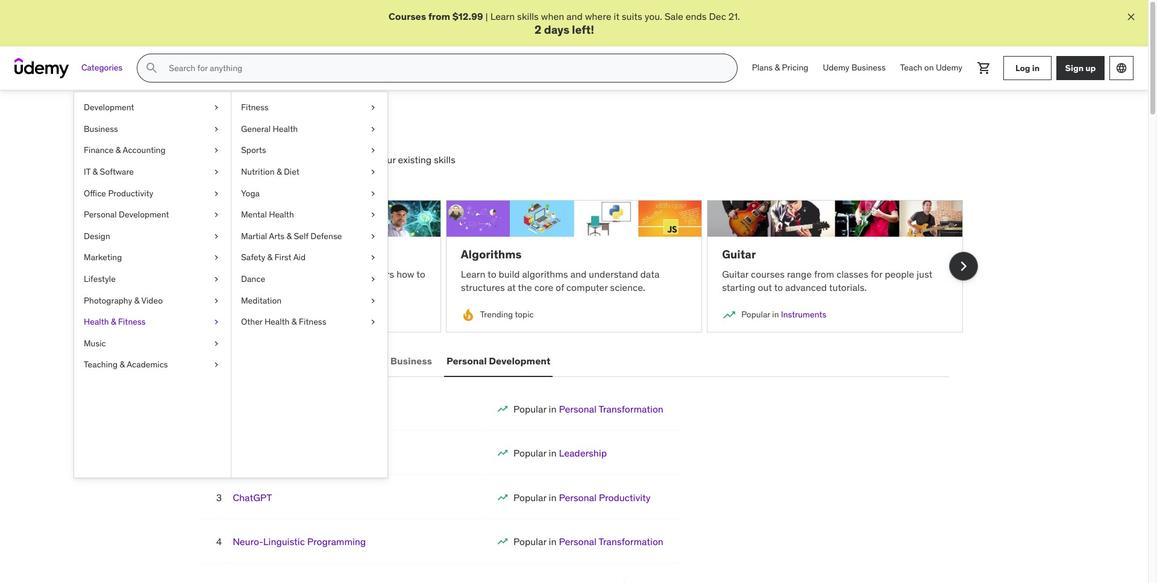 Task type: vqa. For each thing, say whether or not it's contained in the screenshot.
bottom Basic
no



Task type: describe. For each thing, give the bounding box(es) containing it.
or
[[329, 154, 338, 166]]

trending topic
[[481, 309, 534, 320]]

structures
[[461, 282, 505, 294]]

mental health link
[[232, 205, 388, 226]]

popular for popular in image within the "carousel" element
[[742, 309, 771, 320]]

sports
[[241, 145, 266, 156]]

popular in image for popular in instruments
[[723, 308, 737, 323]]

instruments link
[[782, 309, 827, 320]]

other
[[241, 317, 263, 328]]

xsmall image for mental health
[[368, 209, 378, 221]]

personal productivity link
[[559, 492, 651, 504]]

xsmall image for office productivity
[[212, 188, 221, 200]]

teach on udemy
[[901, 62, 963, 73]]

dec
[[710, 10, 727, 22]]

health for other health & fitness
[[265, 317, 290, 328]]

1 vertical spatial skills
[[434, 154, 456, 166]]

xsmall image for safety & first aid
[[368, 252, 378, 264]]

2 horizontal spatial fitness
[[299, 317, 327, 328]]

existing
[[398, 154, 432, 166]]

probability
[[263, 268, 309, 280]]

learn something completely new or improve your existing skills
[[185, 154, 456, 166]]

safety
[[241, 252, 265, 263]]

music link
[[74, 333, 231, 355]]

photography & video link
[[74, 290, 231, 312]]

arts
[[269, 231, 285, 242]]

popular and trending topics
[[185, 119, 386, 138]]

starting
[[723, 282, 756, 294]]

photography & video
[[84, 295, 163, 306]]

trending
[[276, 119, 339, 138]]

0 vertical spatial development
[[84, 102, 134, 113]]

guitar courses range from classes for people just starting out to advanced tutorials.
[[723, 268, 933, 294]]

linguistic
[[263, 536, 305, 548]]

chatgpt link
[[233, 492, 272, 504]]

popular in image for popular in data & analytics
[[200, 308, 214, 323]]

1 horizontal spatial fitness
[[241, 102, 269, 113]]

xsmall image for photography & video
[[212, 295, 221, 307]]

popular in image for popular in personal transformation
[[497, 536, 509, 548]]

business for business button on the bottom left
[[391, 355, 432, 368]]

xsmall image for other health & fitness
[[368, 317, 378, 329]]

udemy business link
[[816, 54, 894, 83]]

days
[[544, 23, 570, 37]]

personal up design
[[84, 209, 117, 220]]

xsmall image for development
[[212, 102, 221, 114]]

where
[[585, 10, 612, 22]]

health for general health
[[273, 124, 298, 134]]

popular in personal transformation for 2nd personal transformation link from the bottom
[[514, 403, 664, 416]]

popular in personal productivity
[[514, 492, 651, 504]]

popular for popular in personal transformation popular in image
[[514, 536, 547, 548]]

and inside learn to build algorithms and understand data structures at the core of computer science.
[[571, 268, 587, 280]]

popular in data & analytics
[[219, 309, 320, 320]]

teaching & academics
[[84, 360, 168, 370]]

topics
[[342, 119, 386, 138]]

your
[[377, 154, 396, 166]]

trending
[[481, 309, 513, 320]]

leadership
[[559, 448, 607, 460]]

2
[[535, 23, 542, 37]]

plans & pricing
[[752, 62, 809, 73]]

log in
[[1016, 63, 1040, 73]]

from inside guitar courses range from classes for people just starting out to advanced tutorials.
[[815, 268, 835, 280]]

the
[[518, 282, 532, 294]]

other health & fitness link
[[232, 312, 388, 333]]

something
[[212, 154, 257, 166]]

guitar for guitar courses range from classes for people just starting out to advanced tutorials.
[[723, 268, 749, 280]]

core
[[535, 282, 554, 294]]

nutrition & diet link
[[232, 162, 388, 183]]

21.
[[729, 10, 741, 22]]

transformation for first personal transformation link from the bottom of the page
[[599, 536, 664, 548]]

machine learning
[[200, 247, 297, 262]]

xsmall image for sports
[[368, 145, 378, 157]]

0 horizontal spatial fitness
[[118, 317, 146, 328]]

xsmall image for nutrition & diet
[[368, 166, 378, 178]]

popular for popular in icon associated with popular in personal transformation
[[514, 403, 547, 416]]

udemy inside udemy business link
[[824, 62, 850, 73]]

cell for popular in icon for popular in personal productivity
[[514, 492, 651, 504]]

xsmall image for fitness
[[368, 102, 378, 114]]

popular in image for popular in leadership
[[497, 448, 509, 460]]

udemy image
[[14, 58, 69, 79]]

udemy business
[[824, 62, 886, 73]]

advanced
[[786, 282, 827, 294]]

to right the how
[[417, 268, 426, 280]]

learning
[[249, 247, 297, 262]]

xsmall image for music
[[212, 338, 221, 350]]

trending topic image
[[461, 308, 476, 323]]

it & software link
[[74, 162, 231, 183]]

to inside learn to build algorithms and understand data structures at the core of computer science.
[[488, 268, 497, 280]]

self
[[294, 231, 309, 242]]

software
[[100, 166, 134, 177]]

when
[[541, 10, 565, 22]]

categories
[[81, 62, 123, 73]]

ends
[[686, 10, 707, 22]]

& for academics
[[120, 360, 125, 370]]

data
[[641, 268, 660, 280]]

data & analytics link
[[259, 309, 320, 320]]

nutrition & diet
[[241, 166, 300, 177]]

in for instruments link
[[773, 309, 780, 320]]

teach on udemy link
[[894, 54, 970, 83]]

in for the leadership link at the bottom
[[549, 448, 557, 460]]

personal up leadership
[[559, 403, 597, 416]]

out
[[758, 282, 773, 294]]

learn to build algorithms and understand data structures at the core of computer science.
[[461, 268, 660, 294]]

build
[[499, 268, 520, 280]]

use statistical probability to teach computers how to learn from data.
[[200, 268, 426, 294]]

sign
[[1066, 63, 1084, 73]]

data.
[[246, 282, 268, 294]]

& for accounting
[[116, 145, 121, 156]]

xsmall image for dance
[[368, 274, 378, 286]]

plans & pricing link
[[745, 54, 816, 83]]

meditation link
[[232, 290, 388, 312]]

personal development for 'personal development' link
[[84, 209, 169, 220]]

in for first personal transformation link from the bottom of the page
[[549, 536, 557, 548]]

popular in image for popular in personal transformation
[[497, 403, 509, 416]]

marketing link
[[74, 247, 231, 269]]

computers
[[348, 268, 395, 280]]

in for data & analytics link
[[250, 309, 257, 320]]

it & software
[[84, 166, 134, 177]]

xsmall image for general health
[[368, 124, 378, 135]]

xsmall image for health & fitness
[[212, 317, 221, 329]]

xsmall image for it & software
[[212, 166, 221, 178]]

popular in leadership
[[514, 448, 607, 460]]

in inside log in link
[[1033, 63, 1040, 73]]

new
[[309, 154, 327, 166]]

health for mental health
[[269, 209, 294, 220]]

science.
[[611, 282, 646, 294]]

design link
[[74, 226, 231, 247]]

martial arts & self defense
[[241, 231, 342, 242]]

xsmall image for design
[[212, 231, 221, 243]]

completely
[[260, 154, 307, 166]]

courses
[[751, 268, 785, 280]]

1 personal transformation link from the top
[[559, 403, 664, 416]]



Task type: locate. For each thing, give the bounding box(es) containing it.
personal down trending topic image
[[447, 355, 487, 368]]

categories button
[[74, 54, 130, 83]]

business link
[[74, 119, 231, 140]]

martial arts & self defense link
[[232, 226, 388, 247]]

courses
[[389, 10, 426, 22]]

in down popular in leadership
[[549, 492, 557, 504]]

design
[[84, 231, 110, 242]]

1 popular in personal transformation from the top
[[514, 403, 664, 416]]

finance
[[84, 145, 114, 156]]

xsmall image inside development link
[[212, 102, 221, 114]]

personal development inside button
[[447, 355, 551, 368]]

0 horizontal spatial udemy
[[824, 62, 850, 73]]

health inside mental health link
[[269, 209, 294, 220]]

Search for anything text field
[[167, 58, 723, 79]]

|
[[486, 10, 488, 22]]

in for personal productivity link
[[549, 492, 557, 504]]

guitar for guitar
[[723, 247, 757, 262]]

cell for popular in icon associated with popular in personal transformation
[[514, 403, 664, 416]]

on
[[925, 62, 935, 73]]

personal transformation link down personal productivity link
[[559, 536, 664, 548]]

1 horizontal spatial udemy
[[937, 62, 963, 73]]

personal development down the office productivity
[[84, 209, 169, 220]]

xsmall image inside fitness link
[[368, 102, 378, 114]]

xsmall image
[[212, 102, 221, 114], [212, 124, 221, 135], [368, 124, 378, 135], [212, 145, 221, 157], [368, 145, 378, 157], [212, 166, 221, 178], [368, 188, 378, 200], [368, 209, 378, 221], [212, 231, 221, 243], [368, 231, 378, 243], [212, 360, 221, 371]]

skills inside courses from $12.99 | learn skills when and where it suits you. sale ends dec 21. 2 days left!
[[518, 10, 539, 22]]

1 vertical spatial development
[[119, 209, 169, 220]]

to inside guitar courses range from classes for people just starting out to advanced tutorials.
[[775, 282, 784, 294]]

xsmall image inside teaching & academics link
[[212, 360, 221, 371]]

accounting
[[123, 145, 166, 156]]

and
[[567, 10, 583, 22], [246, 119, 273, 138], [571, 268, 587, 280]]

xsmall image inside the marketing link
[[212, 252, 221, 264]]

udemy right on
[[937, 62, 963, 73]]

4 cell from the top
[[514, 536, 664, 548]]

popular in personal transformation up leadership
[[514, 403, 664, 416]]

carousel element
[[185, 186, 979, 347]]

dance link
[[232, 269, 388, 290]]

health inside health & fitness link
[[84, 317, 109, 328]]

xsmall image for martial arts & self defense
[[368, 231, 378, 243]]

development for personal development button
[[489, 355, 551, 368]]

to up structures
[[488, 268, 497, 280]]

& for pricing
[[775, 62, 781, 73]]

xsmall image inside photography & video link
[[212, 295, 221, 307]]

lifestyle
[[84, 274, 116, 285]]

xsmall image inside finance & accounting link
[[212, 145, 221, 157]]

shopping cart with 0 items image
[[978, 61, 992, 76]]

xsmall image
[[368, 102, 378, 114], [368, 166, 378, 178], [212, 188, 221, 200], [212, 209, 221, 221], [212, 252, 221, 264], [368, 252, 378, 264], [212, 274, 221, 286], [368, 274, 378, 286], [212, 295, 221, 307], [368, 295, 378, 307], [212, 317, 221, 329], [368, 317, 378, 329], [212, 338, 221, 350]]

from down statistical
[[224, 282, 244, 294]]

0 horizontal spatial popular in image
[[497, 536, 509, 548]]

0 vertical spatial personal transformation link
[[559, 403, 664, 416]]

0 horizontal spatial personal development
[[84, 209, 169, 220]]

fitness link
[[232, 97, 388, 119]]

& for video
[[134, 295, 140, 306]]

udemy right the pricing
[[824, 62, 850, 73]]

learn inside courses from $12.99 | learn skills when and where it suits you. sale ends dec 21. 2 days left!
[[491, 10, 515, 22]]

transformation for 2nd personal transformation link from the bottom
[[599, 403, 664, 416]]

2 horizontal spatial learn
[[491, 10, 515, 22]]

xsmall image inside the yoga link
[[368, 188, 378, 200]]

people
[[885, 268, 915, 280]]

0 vertical spatial learn
[[491, 10, 515, 22]]

teach
[[901, 62, 923, 73]]

0 vertical spatial productivity
[[108, 188, 153, 199]]

popular in image
[[723, 308, 737, 323], [497, 536, 509, 548]]

health & fitness
[[84, 317, 146, 328]]

meditation
[[241, 295, 282, 306]]

0 horizontal spatial skills
[[434, 154, 456, 166]]

popular
[[185, 119, 243, 138], [219, 309, 248, 320], [742, 309, 771, 320], [514, 403, 547, 416], [514, 448, 547, 460], [514, 492, 547, 504], [514, 536, 547, 548]]

2 guitar from the top
[[723, 268, 749, 280]]

0 horizontal spatial business
[[84, 124, 118, 134]]

popular in image inside "carousel" element
[[200, 308, 214, 323]]

0 vertical spatial transformation
[[599, 403, 664, 416]]

in up popular in leadership
[[549, 403, 557, 416]]

finance & accounting link
[[74, 140, 231, 162]]

1 vertical spatial learn
[[185, 154, 209, 166]]

1 horizontal spatial popular in image
[[723, 308, 737, 323]]

1 vertical spatial productivity
[[599, 492, 651, 504]]

left!
[[572, 23, 595, 37]]

instruments
[[782, 309, 827, 320]]

xsmall image inside nutrition & diet link
[[368, 166, 378, 178]]

personal development link
[[74, 205, 231, 226]]

1 transformation from the top
[[599, 403, 664, 416]]

from inside use statistical probability to teach computers how to learn from data.
[[224, 282, 244, 294]]

mental health
[[241, 209, 294, 220]]

office productivity link
[[74, 183, 231, 205]]

video
[[141, 295, 163, 306]]

to right out at the right
[[775, 282, 784, 294]]

in for 2nd personal transformation link from the bottom
[[549, 403, 557, 416]]

health inside the other health & fitness link
[[265, 317, 290, 328]]

business button
[[388, 347, 435, 376]]

xsmall image inside safety & first aid link
[[368, 252, 378, 264]]

3 cell from the top
[[514, 492, 651, 504]]

& for fitness
[[111, 317, 116, 328]]

0 vertical spatial and
[[567, 10, 583, 22]]

xsmall image for lifestyle
[[212, 274, 221, 286]]

learn for algorithms
[[461, 268, 486, 280]]

1 vertical spatial and
[[246, 119, 273, 138]]

0 horizontal spatial learn
[[185, 154, 209, 166]]

2 transformation from the top
[[599, 536, 664, 548]]

statistical
[[219, 268, 261, 280]]

chatgpt
[[233, 492, 272, 504]]

learn right |
[[491, 10, 515, 22]]

1 vertical spatial popular in personal transformation
[[514, 536, 664, 548]]

yoga
[[241, 188, 260, 199]]

and up sports
[[246, 119, 273, 138]]

xsmall image inside health & fitness link
[[212, 317, 221, 329]]

1 vertical spatial from
[[815, 268, 835, 280]]

popular in image inside "carousel" element
[[723, 308, 737, 323]]

learn for popular and trending topics
[[185, 154, 209, 166]]

you.
[[645, 10, 663, 22]]

2 udemy from the left
[[937, 62, 963, 73]]

choose a language image
[[1116, 62, 1128, 74]]

& for diet
[[277, 166, 282, 177]]

health inside general health link
[[273, 124, 298, 134]]

1 horizontal spatial learn
[[461, 268, 486, 280]]

1 vertical spatial guitar
[[723, 268, 749, 280]]

in left leadership
[[549, 448, 557, 460]]

personal inside button
[[447, 355, 487, 368]]

yoga link
[[232, 183, 388, 205]]

2 cell from the top
[[514, 448, 607, 460]]

popular in image
[[200, 308, 214, 323], [497, 403, 509, 416], [497, 448, 509, 460], [497, 492, 509, 504]]

popular for popular in icon inside the "carousel" element
[[219, 309, 248, 320]]

transformation
[[599, 403, 664, 416], [599, 536, 664, 548]]

2 vertical spatial learn
[[461, 268, 486, 280]]

0 horizontal spatial productivity
[[108, 188, 153, 199]]

algorithms
[[461, 247, 522, 262]]

3
[[216, 492, 222, 504]]

next image
[[954, 257, 974, 276]]

xsmall image inside the other health & fitness link
[[368, 317, 378, 329]]

xsmall image inside 'personal development' link
[[212, 209, 221, 221]]

sign up link
[[1057, 56, 1105, 80]]

1 vertical spatial business
[[84, 124, 118, 134]]

how
[[397, 268, 415, 280]]

2 vertical spatial business
[[391, 355, 432, 368]]

learn inside learn to build algorithms and understand data structures at the core of computer science.
[[461, 268, 486, 280]]

udemy inside "teach on udemy" "link"
[[937, 62, 963, 73]]

business
[[852, 62, 886, 73], [84, 124, 118, 134], [391, 355, 432, 368]]

2 vertical spatial and
[[571, 268, 587, 280]]

sale
[[665, 10, 684, 22]]

xsmall image inside the meditation link
[[368, 295, 378, 307]]

0 vertical spatial from
[[429, 10, 451, 22]]

skills
[[518, 10, 539, 22], [434, 154, 456, 166]]

xsmall image for teaching & academics
[[212, 360, 221, 371]]

business inside button
[[391, 355, 432, 368]]

in left instruments link
[[773, 309, 780, 320]]

2 popular in personal transformation from the top
[[514, 536, 664, 548]]

submit search image
[[145, 61, 159, 76]]

and inside courses from $12.99 | learn skills when and where it suits you. sale ends dec 21. 2 days left!
[[567, 10, 583, 22]]

xsmall image for personal development
[[212, 209, 221, 221]]

1 horizontal spatial personal development
[[447, 355, 551, 368]]

2 personal transformation link from the top
[[559, 536, 664, 548]]

1 udemy from the left
[[824, 62, 850, 73]]

aid
[[293, 252, 306, 263]]

1 horizontal spatial productivity
[[599, 492, 651, 504]]

xsmall image for marketing
[[212, 252, 221, 264]]

1 horizontal spatial from
[[429, 10, 451, 22]]

0 vertical spatial popular in image
[[723, 308, 737, 323]]

development down categories dropdown button
[[84, 102, 134, 113]]

analytics
[[286, 309, 320, 320]]

and up "computer"
[[571, 268, 587, 280]]

leadership link
[[559, 448, 607, 460]]

&
[[775, 62, 781, 73], [116, 145, 121, 156], [93, 166, 98, 177], [277, 166, 282, 177], [287, 231, 292, 242], [267, 252, 273, 263], [134, 295, 140, 306], [279, 309, 284, 320], [111, 317, 116, 328], [292, 317, 297, 328], [120, 360, 125, 370]]

for
[[871, 268, 883, 280]]

from left $12.99
[[429, 10, 451, 22]]

bestselling
[[202, 355, 253, 368]]

personal development for personal development button
[[447, 355, 551, 368]]

xsmall image inside mental health link
[[368, 209, 378, 221]]

xsmall image for finance & accounting
[[212, 145, 221, 157]]

1 cell from the top
[[514, 403, 664, 416]]

algorithms
[[523, 268, 569, 280]]

teaching
[[84, 360, 118, 370]]

0 vertical spatial popular in personal transformation
[[514, 403, 664, 416]]

1 vertical spatial personal transformation link
[[559, 536, 664, 548]]

from inside courses from $12.99 | learn skills when and where it suits you. sale ends dec 21. 2 days left!
[[429, 10, 451, 22]]

health right other
[[265, 317, 290, 328]]

from up advanced
[[815, 268, 835, 280]]

5 cell from the top
[[514, 580, 664, 584]]

skills right existing on the left
[[434, 154, 456, 166]]

1 horizontal spatial business
[[391, 355, 432, 368]]

popular in instruments
[[742, 309, 827, 320]]

safety & first aid
[[241, 252, 306, 263]]

to left 'teach' on the left top of the page
[[311, 268, 320, 280]]

popular for popular in icon for popular in personal productivity
[[514, 492, 547, 504]]

popular in personal transformation down popular in personal productivity
[[514, 536, 664, 548]]

$12.99
[[453, 10, 483, 22]]

personal
[[84, 209, 117, 220], [447, 355, 487, 368], [559, 403, 597, 416], [559, 492, 597, 504], [559, 536, 597, 548]]

xsmall image inside sports link
[[368, 145, 378, 157]]

range
[[788, 268, 812, 280]]

finance & accounting
[[84, 145, 166, 156]]

neuro-linguistic programming link
[[233, 536, 366, 548]]

xsmall image inside music link
[[212, 338, 221, 350]]

& for first
[[267, 252, 273, 263]]

teaching & academics link
[[74, 355, 231, 376]]

development down office productivity link
[[119, 209, 169, 220]]

1 vertical spatial transformation
[[599, 536, 664, 548]]

popular in personal transformation for first personal transformation link from the bottom of the page
[[514, 536, 664, 548]]

4
[[216, 536, 222, 548]]

log in link
[[1004, 56, 1052, 80]]

health up music
[[84, 317, 109, 328]]

and up left!
[[567, 10, 583, 22]]

computer
[[567, 282, 608, 294]]

health right general
[[273, 124, 298, 134]]

xsmall image inside business link
[[212, 124, 221, 135]]

personal development down trending at left bottom
[[447, 355, 551, 368]]

productivity inside office productivity link
[[108, 188, 153, 199]]

0 vertical spatial skills
[[518, 10, 539, 22]]

marketing
[[84, 252, 122, 263]]

cell for popular in icon associated with popular in leadership
[[514, 448, 607, 460]]

xsmall image inside it & software link
[[212, 166, 221, 178]]

sports link
[[232, 140, 388, 162]]

dance
[[241, 274, 265, 285]]

xsmall image inside general health link
[[368, 124, 378, 135]]

2 horizontal spatial business
[[852, 62, 886, 73]]

fitness up general
[[241, 102, 269, 113]]

learn
[[200, 282, 222, 294]]

business for business link
[[84, 124, 118, 134]]

0 vertical spatial business
[[852, 62, 886, 73]]

diet
[[284, 166, 300, 177]]

1 guitar from the top
[[723, 247, 757, 262]]

development inside button
[[489, 355, 551, 368]]

development for 'personal development' link
[[119, 209, 169, 220]]

personal down popular in personal productivity
[[559, 536, 597, 548]]

general health
[[241, 124, 298, 134]]

xsmall image inside office productivity link
[[212, 188, 221, 200]]

development down "topic"
[[489, 355, 551, 368]]

xsmall image inside martial arts & self defense link
[[368, 231, 378, 243]]

1 vertical spatial personal development
[[447, 355, 551, 368]]

2 vertical spatial development
[[489, 355, 551, 368]]

xsmall image inside lifestyle link
[[212, 274, 221, 286]]

learn left something
[[185, 154, 209, 166]]

0 vertical spatial personal development
[[84, 209, 169, 220]]

personal down leadership
[[559, 492, 597, 504]]

skills up 2
[[518, 10, 539, 22]]

guitar inside guitar courses range from classes for people just starting out to advanced tutorials.
[[723, 268, 749, 280]]

0 vertical spatial guitar
[[723, 247, 757, 262]]

2 horizontal spatial from
[[815, 268, 835, 280]]

personal transformation link up leadership
[[559, 403, 664, 416]]

health up arts
[[269, 209, 294, 220]]

in down popular in personal productivity
[[549, 536, 557, 548]]

general health link
[[232, 119, 388, 140]]

popular in image for popular in personal productivity
[[497, 492, 509, 504]]

fitness down the meditation link
[[299, 317, 327, 328]]

xsmall image inside dance link
[[368, 274, 378, 286]]

office productivity
[[84, 188, 153, 199]]

it
[[614, 10, 620, 22]]

xsmall image for meditation
[[368, 295, 378, 307]]

fitness down "photography & video"
[[118, 317, 146, 328]]

defense
[[311, 231, 342, 242]]

academics
[[127, 360, 168, 370]]

xsmall image inside 'design' link
[[212, 231, 221, 243]]

2 vertical spatial from
[[224, 282, 244, 294]]

1 vertical spatial popular in image
[[497, 536, 509, 548]]

& for software
[[93, 166, 98, 177]]

development link
[[74, 97, 231, 119]]

1 horizontal spatial skills
[[518, 10, 539, 22]]

popular for popular in icon associated with popular in leadership
[[514, 448, 547, 460]]

& inside "carousel" element
[[279, 309, 284, 320]]

xsmall image for yoga
[[368, 188, 378, 200]]

neuro-
[[233, 536, 263, 548]]

cell
[[514, 403, 664, 416], [514, 448, 607, 460], [514, 492, 651, 504], [514, 536, 664, 548], [514, 580, 664, 584]]

popular in personal transformation
[[514, 403, 664, 416], [514, 536, 664, 548]]

in left data
[[250, 309, 257, 320]]

martial
[[241, 231, 267, 242]]

learn up structures
[[461, 268, 486, 280]]

in right log
[[1033, 63, 1040, 73]]

0 horizontal spatial from
[[224, 282, 244, 294]]

neuro-linguistic programming
[[233, 536, 366, 548]]

close image
[[1126, 11, 1138, 23]]

xsmall image for business
[[212, 124, 221, 135]]

teach
[[322, 268, 346, 280]]



